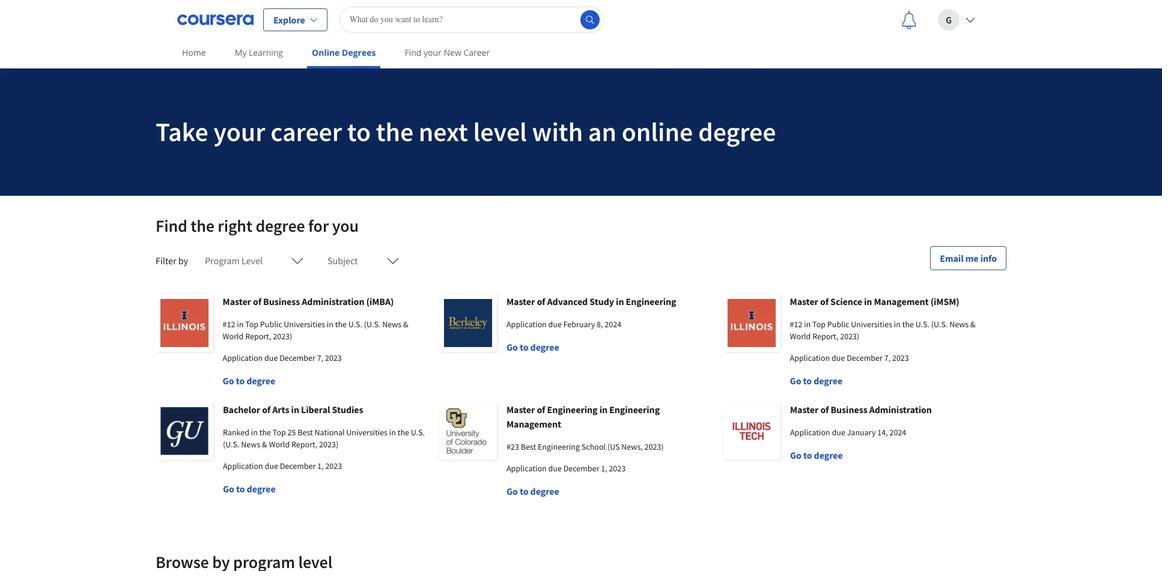 Task type: locate. For each thing, give the bounding box(es) containing it.
1 university of illinois at urbana-champaign image from the left
[[156, 294, 213, 352]]

application due december 7, 2023 up arts
[[223, 353, 342, 364]]

with
[[532, 115, 583, 148]]

universities down master of science in management (imsm)
[[851, 319, 892, 330]]

in inside master of engineering in engineering management
[[600, 404, 608, 416]]

world
[[223, 331, 244, 342], [790, 331, 811, 342], [269, 439, 290, 450]]

1 horizontal spatial application due december 1, 2023
[[507, 463, 626, 474]]

0 vertical spatial management
[[874, 296, 929, 308]]

0 vertical spatial best
[[298, 427, 313, 438]]

public down science
[[827, 319, 850, 330]]

learning
[[249, 47, 283, 58]]

1 horizontal spatial your
[[424, 47, 442, 58]]

1,
[[317, 461, 324, 472], [601, 463, 607, 474]]

2023)
[[273, 331, 292, 342], [840, 331, 860, 342], [319, 439, 338, 450], [645, 442, 664, 453]]

2023) down science
[[840, 331, 860, 342]]

degree
[[698, 115, 776, 148], [256, 215, 305, 237], [530, 341, 559, 353], [246, 375, 275, 387], [814, 375, 843, 387], [814, 450, 843, 462], [247, 483, 276, 495], [530, 486, 559, 498]]

your
[[424, 47, 442, 58], [214, 115, 265, 148]]

#12 for master of science in management (imsm)
[[790, 319, 803, 330]]

1 horizontal spatial public
[[827, 319, 850, 330]]

&
[[403, 319, 408, 330], [971, 319, 976, 330], [262, 439, 267, 450]]

business for degree
[[831, 404, 868, 416]]

management
[[874, 296, 929, 308], [507, 418, 561, 430]]

1 vertical spatial 2024
[[890, 427, 906, 438]]

1 public from the left
[[260, 319, 282, 330]]

report, for business
[[245, 331, 271, 342]]

0 horizontal spatial (u.s.
[[223, 439, 239, 450]]

0 horizontal spatial #12
[[223, 319, 235, 330]]

#12 in top public universities in the u.s. (u.s. news & world report, 2023) down master of science in management (imsm)
[[790, 319, 976, 342]]

your for take
[[214, 115, 265, 148]]

december down 25
[[280, 461, 316, 472]]

management inside master of engineering in engineering management
[[507, 418, 561, 430]]

1 horizontal spatial find
[[405, 47, 422, 58]]

business down program level popup button
[[263, 296, 300, 308]]

find up filter by on the left top of page
[[156, 215, 187, 237]]

in
[[616, 296, 624, 308], [864, 296, 872, 308], [237, 319, 244, 330], [327, 319, 333, 330], [804, 319, 811, 330], [894, 319, 901, 330], [291, 404, 299, 416], [600, 404, 608, 416], [251, 427, 258, 438], [389, 427, 396, 438]]

advanced
[[547, 296, 588, 308]]

master for master of science in management (imsm)
[[790, 296, 818, 308]]

master for master of advanced study in engineering
[[507, 296, 535, 308]]

1, down the ranked in the top 25 best national universities in the u.s. (u.s. news & world report, 2023)
[[317, 461, 324, 472]]

go to degree for bachelor of arts in liberal studies
[[223, 483, 276, 495]]

(u.s. down "(imsm)"
[[931, 319, 948, 330]]

2024 right 14,
[[890, 427, 906, 438]]

new
[[444, 47, 461, 58]]

2024
[[605, 319, 622, 330], [890, 427, 906, 438]]

level
[[473, 115, 527, 148]]

0 horizontal spatial 2024
[[605, 319, 622, 330]]

0 horizontal spatial report,
[[245, 331, 271, 342]]

go to degree down "#23"
[[507, 486, 559, 498]]

best right "#23"
[[521, 442, 536, 453]]

program level
[[205, 255, 263, 267]]

management up "#23"
[[507, 418, 561, 430]]

university of illinois at urbana-champaign image
[[156, 294, 213, 352], [723, 294, 780, 352]]

None search field
[[339, 6, 604, 33]]

management left "(imsm)"
[[874, 296, 929, 308]]

(imsm)
[[931, 296, 960, 308]]

december for science
[[847, 353, 883, 364]]

application due december 7, 2023 up master of business administration
[[790, 353, 909, 364]]

engineering
[[626, 296, 676, 308], [547, 404, 598, 416], [609, 404, 660, 416], [538, 442, 580, 453]]

december up master of business administration
[[847, 353, 883, 364]]

public for business
[[260, 319, 282, 330]]

liberal
[[301, 404, 330, 416]]

news
[[382, 319, 402, 330], [950, 319, 969, 330], [241, 439, 260, 450]]

2 #12 in top public universities in the u.s. (u.s. news & world report, 2023) from the left
[[790, 319, 976, 342]]

1, down school
[[601, 463, 607, 474]]

1 application due december 7, 2023 from the left
[[223, 353, 342, 364]]

application due december 1, 2023
[[223, 461, 342, 472], [507, 463, 626, 474]]

due
[[548, 319, 562, 330], [264, 353, 278, 364], [832, 353, 845, 364], [832, 427, 845, 438], [265, 461, 278, 472], [548, 463, 562, 474]]

of for master of science in management (imsm)
[[820, 296, 829, 308]]

2 horizontal spatial (u.s.
[[931, 319, 948, 330]]

2024 for study
[[605, 319, 622, 330]]

0 horizontal spatial #12 in top public universities in the u.s. (u.s. news & world report, 2023)
[[223, 319, 408, 342]]

for
[[308, 215, 329, 237]]

business up application due january 14, 2024
[[831, 404, 868, 416]]

0 vertical spatial find
[[405, 47, 422, 58]]

master for master of engineering in engineering management
[[507, 404, 535, 416]]

of for bachelor of arts in liberal studies
[[262, 404, 271, 416]]

december down #23 best engineering school (us news, 2023) on the bottom of page
[[563, 463, 599, 474]]

administration down subject
[[302, 296, 364, 308]]

1 vertical spatial business
[[831, 404, 868, 416]]

of up #23 best engineering school (us news, 2023) on the bottom of page
[[537, 404, 545, 416]]

1 horizontal spatial top
[[273, 427, 286, 438]]

go to degree for master of science in management (imsm)
[[790, 375, 843, 387]]

news down "(imsm)"
[[950, 319, 969, 330]]

master left science
[[790, 296, 818, 308]]

2023
[[325, 353, 342, 364], [892, 353, 909, 364], [325, 461, 342, 472], [609, 463, 626, 474]]

7, for in
[[884, 353, 891, 364]]

2 7, from the left
[[884, 353, 891, 364]]

0 horizontal spatial world
[[223, 331, 244, 342]]

2 #12 from the left
[[790, 319, 803, 330]]

2 public from the left
[[827, 319, 850, 330]]

2 horizontal spatial news
[[950, 319, 969, 330]]

public for science
[[827, 319, 850, 330]]

0 horizontal spatial u.s.
[[348, 319, 362, 330]]

application due december 1, 2023 down 25
[[223, 461, 342, 472]]

1 horizontal spatial 7,
[[884, 353, 891, 364]]

0 vertical spatial administration
[[302, 296, 364, 308]]

0 horizontal spatial find
[[156, 215, 187, 237]]

0 horizontal spatial business
[[263, 296, 300, 308]]

master
[[223, 296, 251, 308], [507, 296, 535, 308], [790, 296, 818, 308], [507, 404, 535, 416], [790, 404, 819, 416]]

world inside the ranked in the top 25 best national universities in the u.s. (u.s. news & world report, 2023)
[[269, 439, 290, 450]]

1 horizontal spatial 1,
[[601, 463, 607, 474]]

due for master of business administration (imba)
[[264, 353, 278, 364]]

u.s. inside the ranked in the top 25 best national universities in the u.s. (u.s. news & world report, 2023)
[[411, 427, 425, 438]]

engineering up #23 best engineering school (us news, 2023) on the bottom of page
[[547, 404, 598, 416]]

1 #12 in top public universities in the u.s. (u.s. news & world report, 2023) from the left
[[223, 319, 408, 342]]

#23 best engineering school (us news, 2023)
[[507, 442, 664, 453]]

administration
[[302, 296, 364, 308], [869, 404, 932, 416]]

degrees
[[342, 47, 376, 58]]

find for find your new career
[[405, 47, 422, 58]]

0 vertical spatial business
[[263, 296, 300, 308]]

master for master of business administration
[[790, 404, 819, 416]]

1 vertical spatial best
[[521, 442, 536, 453]]

of
[[253, 296, 261, 308], [537, 296, 545, 308], [820, 296, 829, 308], [262, 404, 271, 416], [537, 404, 545, 416], [821, 404, 829, 416]]

0 horizontal spatial best
[[298, 427, 313, 438]]

2023) down national
[[319, 439, 338, 450]]

ranked
[[223, 427, 249, 438]]

(u.s. for management
[[931, 319, 948, 330]]

of left science
[[820, 296, 829, 308]]

of left arts
[[262, 404, 271, 416]]

of up application due january 14, 2024
[[821, 404, 829, 416]]

go to degree
[[507, 341, 559, 353], [223, 375, 275, 387], [790, 375, 843, 387], [790, 450, 843, 462], [223, 483, 276, 495], [507, 486, 559, 498]]

find
[[405, 47, 422, 58], [156, 215, 187, 237]]

master left advanced
[[507, 296, 535, 308]]

of down program level popup button
[[253, 296, 261, 308]]

0 vertical spatial your
[[424, 47, 442, 58]]

application due december 1, 2023 for engineering
[[507, 463, 626, 474]]

2 horizontal spatial &
[[971, 319, 976, 330]]

my learning link
[[230, 39, 288, 66]]

of left advanced
[[537, 296, 545, 308]]

news down ranked
[[241, 439, 260, 450]]

administration for master of business administration
[[869, 404, 932, 416]]

public
[[260, 319, 282, 330], [827, 319, 850, 330]]

u.s.
[[348, 319, 362, 330], [916, 319, 930, 330], [411, 427, 425, 438]]

december
[[280, 353, 315, 364], [847, 353, 883, 364], [280, 461, 316, 472], [563, 463, 599, 474]]

(u.s.
[[364, 319, 381, 330], [931, 319, 948, 330], [223, 439, 239, 450]]

school
[[582, 442, 606, 453]]

0 horizontal spatial news
[[241, 439, 260, 450]]

science
[[831, 296, 862, 308]]

my
[[235, 47, 247, 58]]

explore button
[[263, 8, 327, 31]]

1 vertical spatial management
[[507, 418, 561, 430]]

universities
[[284, 319, 325, 330], [851, 319, 892, 330], [346, 427, 388, 438]]

your left new
[[424, 47, 442, 58]]

1 horizontal spatial administration
[[869, 404, 932, 416]]

2 horizontal spatial u.s.
[[916, 319, 930, 330]]

2 application due december 7, 2023 from the left
[[790, 353, 909, 364]]

2023 for (imba)
[[325, 353, 342, 364]]

due up arts
[[264, 353, 278, 364]]

(u.s. inside the ranked in the top 25 best national universities in the u.s. (u.s. news & world report, 2023)
[[223, 439, 239, 450]]

by
[[178, 255, 188, 267]]

2 horizontal spatial world
[[790, 331, 811, 342]]

due for master of science in management (imsm)
[[832, 353, 845, 364]]

1 horizontal spatial world
[[269, 439, 290, 450]]

application due december 7, 2023
[[223, 353, 342, 364], [790, 353, 909, 364]]

u.s. left university of colorado boulder image
[[411, 427, 425, 438]]

1 horizontal spatial #12
[[790, 319, 803, 330]]

#12 in top public universities in the u.s. (u.s. news & world report, 2023) down master of business administration (imba)
[[223, 319, 408, 342]]

application due december 7, 2023 for science
[[790, 353, 909, 364]]

#12
[[223, 319, 235, 330], [790, 319, 803, 330]]

1, for engineering
[[601, 463, 607, 474]]

0 horizontal spatial top
[[245, 319, 258, 330]]

0 horizontal spatial application due december 7, 2023
[[223, 353, 342, 364]]

december up bachelor of arts in liberal studies
[[280, 353, 315, 364]]

master up application due january 14, 2024
[[790, 404, 819, 416]]

email me info
[[940, 252, 997, 264]]

your right take
[[214, 115, 265, 148]]

1 horizontal spatial (u.s.
[[364, 319, 381, 330]]

of inside master of engineering in engineering management
[[537, 404, 545, 416]]

0 horizontal spatial &
[[262, 439, 267, 450]]

7, up liberal
[[317, 353, 323, 364]]

due for bachelor of arts in liberal studies
[[265, 461, 278, 472]]

0 horizontal spatial your
[[214, 115, 265, 148]]

0 horizontal spatial 7,
[[317, 353, 323, 364]]

2023 for management
[[892, 353, 909, 364]]

filter by
[[156, 255, 188, 267]]

2 university of illinois at urbana-champaign image from the left
[[723, 294, 780, 352]]

0 horizontal spatial university of illinois at urbana-champaign image
[[156, 294, 213, 352]]

due down #23 best engineering school (us news, 2023) on the bottom of page
[[548, 463, 562, 474]]

1 horizontal spatial management
[[874, 296, 929, 308]]

1 horizontal spatial best
[[521, 442, 536, 453]]

email me info button
[[930, 246, 1007, 270]]

master down program level
[[223, 296, 251, 308]]

december for arts
[[280, 461, 316, 472]]

1 horizontal spatial news
[[382, 319, 402, 330]]

public down master of business administration (imba)
[[260, 319, 282, 330]]

#12 for master of business administration (imba)
[[223, 319, 235, 330]]

ranked in the top 25 best national universities in the u.s. (u.s. news & world report, 2023)
[[223, 427, 425, 450]]

1 horizontal spatial universities
[[346, 427, 388, 438]]

universities down master of business administration (imba)
[[284, 319, 325, 330]]

report, inside the ranked in the top 25 best national universities in the u.s. (u.s. news & world report, 2023)
[[291, 439, 318, 450]]

bachelor
[[223, 404, 260, 416]]

application
[[507, 319, 547, 330], [223, 353, 263, 364], [790, 353, 830, 364], [790, 427, 830, 438], [223, 461, 263, 472], [507, 463, 547, 474]]

0 horizontal spatial management
[[507, 418, 561, 430]]

0 vertical spatial 2024
[[605, 319, 622, 330]]

find your new career link
[[400, 39, 495, 66]]

master up "#23"
[[507, 404, 535, 416]]

1 horizontal spatial application due december 7, 2023
[[790, 353, 909, 364]]

to
[[347, 115, 371, 148], [520, 341, 529, 353], [236, 375, 245, 387], [803, 375, 812, 387], [804, 450, 812, 462], [236, 483, 245, 495], [520, 486, 529, 498]]

report,
[[245, 331, 271, 342], [813, 331, 839, 342], [291, 439, 318, 450]]

master of business administration
[[790, 404, 932, 416]]

top for science
[[813, 319, 826, 330]]

the
[[376, 115, 414, 148], [191, 215, 214, 237], [335, 319, 347, 330], [902, 319, 914, 330], [259, 427, 271, 438], [398, 427, 409, 438]]

0 horizontal spatial application due december 1, 2023
[[223, 461, 342, 472]]

0 horizontal spatial public
[[260, 319, 282, 330]]

application for master of science in management (imsm)
[[790, 353, 830, 364]]

1 #12 from the left
[[223, 319, 235, 330]]

1 horizontal spatial university of illinois at urbana-champaign image
[[723, 294, 780, 352]]

go to degree for master of business administration (imba)
[[223, 375, 275, 387]]

find left new
[[405, 47, 422, 58]]

2024 right '8,'
[[605, 319, 622, 330]]

go
[[507, 341, 518, 353], [223, 375, 234, 387], [790, 375, 801, 387], [790, 450, 802, 462], [223, 483, 234, 495], [507, 486, 518, 498]]

1 vertical spatial your
[[214, 115, 265, 148]]

me
[[966, 252, 979, 264]]

my learning
[[235, 47, 283, 58]]

news for master of business administration (imba)
[[382, 319, 402, 330]]

universities down the studies
[[346, 427, 388, 438]]

1 horizontal spatial 2024
[[890, 427, 906, 438]]

1 7, from the left
[[317, 353, 323, 364]]

application due december 1, 2023 down #23 best engineering school (us news, 2023) on the bottom of page
[[507, 463, 626, 474]]

due up master of business administration
[[832, 353, 845, 364]]

top
[[245, 319, 258, 330], [813, 319, 826, 330], [273, 427, 286, 438]]

1 horizontal spatial &
[[403, 319, 408, 330]]

1 horizontal spatial report,
[[291, 439, 318, 450]]

home
[[182, 47, 206, 58]]

0 horizontal spatial 1,
[[317, 461, 324, 472]]

go to degree down ranked
[[223, 483, 276, 495]]

u.s. down master of business administration (imba)
[[348, 319, 362, 330]]

best right 25
[[298, 427, 313, 438]]

0 horizontal spatial universities
[[284, 319, 325, 330]]

1 horizontal spatial u.s.
[[411, 427, 425, 438]]

2 horizontal spatial report,
[[813, 331, 839, 342]]

due down arts
[[265, 461, 278, 472]]

1 vertical spatial administration
[[869, 404, 932, 416]]

1 horizontal spatial #12 in top public universities in the u.s. (u.s. news & world report, 2023)
[[790, 319, 976, 342]]

1 vertical spatial find
[[156, 215, 187, 237]]

go for bachelor of arts in liberal studies
[[223, 483, 234, 495]]

go to degree up master of business administration
[[790, 375, 843, 387]]

master inside master of engineering in engineering management
[[507, 404, 535, 416]]

#12 in top public universities in the u.s. (u.s. news & world report, 2023)
[[223, 319, 408, 342], [790, 319, 976, 342]]

news inside the ranked in the top 25 best national universities in the u.s. (u.s. news & world report, 2023)
[[241, 439, 260, 450]]

career
[[271, 115, 342, 148]]

u.s. down master of science in management (imsm)
[[916, 319, 930, 330]]

top inside the ranked in the top 25 best national universities in the u.s. (u.s. news & world report, 2023)
[[273, 427, 286, 438]]

go to degree for master of engineering in engineering management
[[507, 486, 559, 498]]

february
[[563, 319, 595, 330]]

0 horizontal spatial administration
[[302, 296, 364, 308]]

(u.s. down ranked
[[223, 439, 239, 450]]

1 horizontal spatial business
[[831, 404, 868, 416]]

best
[[298, 427, 313, 438], [521, 442, 536, 453]]

7, down master of science in management (imsm)
[[884, 353, 891, 364]]

2 horizontal spatial top
[[813, 319, 826, 330]]

2 horizontal spatial universities
[[851, 319, 892, 330]]

level
[[242, 255, 263, 267]]

go to degree up bachelor
[[223, 375, 275, 387]]

administration up 14,
[[869, 404, 932, 416]]

go for master of business administration (imba)
[[223, 375, 234, 387]]

news down (imba)
[[382, 319, 402, 330]]

(u.s. down (imba)
[[364, 319, 381, 330]]



Task type: describe. For each thing, give the bounding box(es) containing it.
2023) right news,
[[645, 442, 664, 453]]

application for master of engineering in engineering management
[[507, 463, 547, 474]]

(imba)
[[366, 296, 394, 308]]

right
[[218, 215, 252, 237]]

january
[[847, 427, 876, 438]]

university of illinois at urbana-champaign image for master of science in management (imsm)
[[723, 294, 780, 352]]

business for december
[[263, 296, 300, 308]]

december for business
[[280, 353, 315, 364]]

arts
[[272, 404, 289, 416]]

engineering right study
[[626, 296, 676, 308]]

university of colorado boulder image
[[439, 403, 497, 460]]

georgetown university image
[[156, 403, 213, 460]]

online
[[312, 47, 340, 58]]

master of business administration (imba)
[[223, 296, 394, 308]]

find the right degree for you
[[156, 215, 359, 237]]

1, for liberal
[[317, 461, 324, 472]]

master for master of business administration (imba)
[[223, 296, 251, 308]]

go to degree down application due january 14, 2024
[[790, 450, 843, 462]]

you
[[332, 215, 359, 237]]

home link
[[177, 39, 211, 66]]

due for master of engineering in engineering management
[[548, 463, 562, 474]]

& for master of business administration (imba)
[[403, 319, 408, 330]]

application for master of business administration (imba)
[[223, 353, 263, 364]]

next
[[419, 115, 468, 148]]

your for find
[[424, 47, 442, 58]]

december for engineering
[[563, 463, 599, 474]]

2023 for engineering
[[609, 463, 626, 474]]

of for master of business administration
[[821, 404, 829, 416]]

#12 in top public universities in the u.s. (u.s. news & world report, 2023) for administration
[[223, 319, 408, 342]]

take
[[156, 115, 208, 148]]

of for master of engineering in engineering management
[[537, 404, 545, 416]]

master of advanced study in engineering
[[507, 296, 676, 308]]

2023) down master of business administration (imba)
[[273, 331, 292, 342]]

university of california, berkeley image
[[439, 294, 497, 352]]

explore
[[273, 14, 305, 26]]

an
[[588, 115, 617, 148]]

coursera image
[[177, 10, 254, 29]]

universities for administration
[[284, 319, 325, 330]]

& for master of science in management (imsm)
[[971, 319, 976, 330]]

find for find the right degree for you
[[156, 215, 187, 237]]

2023) inside the ranked in the top 25 best national universities in the u.s. (u.s. news & world report, 2023)
[[319, 439, 338, 450]]

info
[[981, 252, 997, 264]]

online degrees link
[[307, 39, 381, 69]]

7, for administration
[[317, 353, 323, 364]]

u.s. for management
[[916, 319, 930, 330]]

go for master of engineering in engineering management
[[507, 486, 518, 498]]

subject button
[[320, 246, 406, 275]]

g button
[[929, 0, 985, 39]]

#12 in top public universities in the u.s. (u.s. news & world report, 2023) for in
[[790, 319, 976, 342]]

find your new career
[[405, 47, 490, 58]]

world for master of business administration (imba)
[[223, 331, 244, 342]]

application due january 14, 2024
[[790, 427, 906, 438]]

25
[[288, 427, 296, 438]]

career
[[464, 47, 490, 58]]

subject
[[328, 255, 358, 267]]

top for business
[[245, 319, 258, 330]]

(u.s. for (imba)
[[364, 319, 381, 330]]

illinois tech image
[[723, 403, 781, 460]]

bachelor of arts in liberal studies
[[223, 404, 363, 416]]

of for master of business administration (imba)
[[253, 296, 261, 308]]

program level button
[[198, 246, 311, 275]]

due left february
[[548, 319, 562, 330]]

administration for master of business administration (imba)
[[302, 296, 364, 308]]

#23
[[507, 442, 519, 453]]

studies
[[332, 404, 363, 416]]

engineering up news,
[[609, 404, 660, 416]]

due left january
[[832, 427, 845, 438]]

application for bachelor of arts in liberal studies
[[223, 461, 263, 472]]

go to degree down the application due february 8, 2024
[[507, 341, 559, 353]]

14,
[[878, 427, 888, 438]]

master of science in management (imsm)
[[790, 296, 960, 308]]

(us
[[608, 442, 620, 453]]

online
[[622, 115, 693, 148]]

8,
[[597, 319, 603, 330]]

program
[[205, 255, 240, 267]]

take your career to the next level with an online degree
[[156, 115, 776, 148]]

universities for in
[[851, 319, 892, 330]]

study
[[590, 296, 614, 308]]

application due december 1, 2023 for arts
[[223, 461, 342, 472]]

best inside the ranked in the top 25 best national universities in the u.s. (u.s. news & world report, 2023)
[[298, 427, 313, 438]]

online degrees
[[312, 47, 376, 58]]

email
[[940, 252, 964, 264]]

application due february 8, 2024
[[507, 319, 622, 330]]

u.s. for (imba)
[[348, 319, 362, 330]]

g
[[946, 14, 952, 26]]

news,
[[622, 442, 643, 453]]

2024 for administration
[[890, 427, 906, 438]]

application due december 7, 2023 for business
[[223, 353, 342, 364]]

of for master of advanced study in engineering
[[537, 296, 545, 308]]

2023 for liberal
[[325, 461, 342, 472]]

What do you want to learn? text field
[[339, 6, 604, 33]]

news for master of science in management (imsm)
[[950, 319, 969, 330]]

report, for science
[[813, 331, 839, 342]]

master of engineering in engineering management
[[507, 404, 660, 430]]

university of illinois at urbana-champaign image for master of business administration (imba)
[[156, 294, 213, 352]]

filter
[[156, 255, 176, 267]]

national
[[315, 427, 345, 438]]

world for master of science in management (imsm)
[[790, 331, 811, 342]]

go for master of science in management (imsm)
[[790, 375, 801, 387]]

universities inside the ranked in the top 25 best national universities in the u.s. (u.s. news & world report, 2023)
[[346, 427, 388, 438]]

engineering left school
[[538, 442, 580, 453]]

& inside the ranked in the top 25 best national universities in the u.s. (u.s. news & world report, 2023)
[[262, 439, 267, 450]]



Task type: vqa. For each thing, say whether or not it's contained in the screenshot.
of associated with Master of Business Administration (iMBA)
yes



